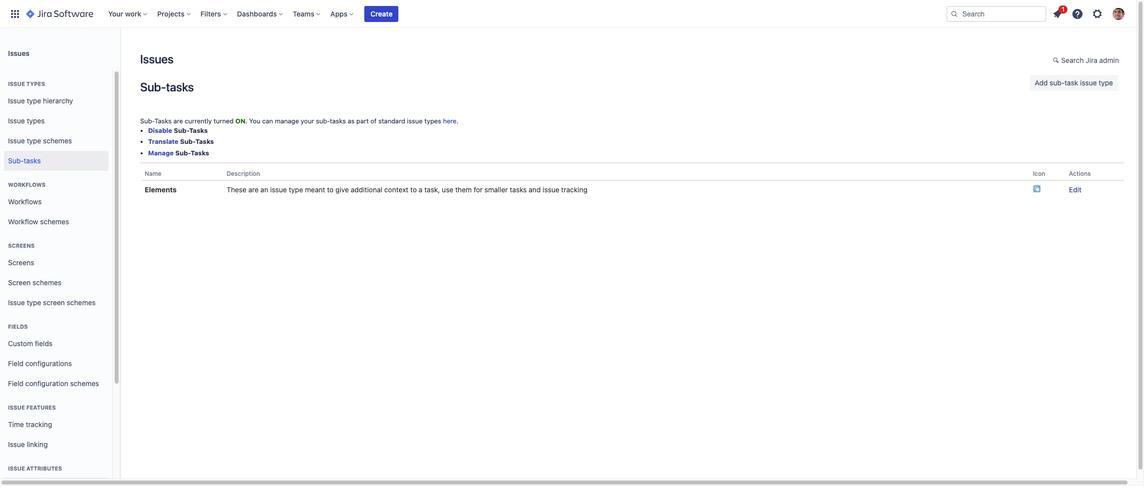 Task type: locate. For each thing, give the bounding box(es) containing it.
field up issue features
[[8, 380, 23, 388]]

projects button
[[154, 6, 194, 22]]

1 vertical spatial tracking
[[26, 421, 52, 429]]

issue inside issue type hierarchy link
[[8, 96, 25, 105]]

screens down workflow
[[8, 243, 35, 249]]

issue
[[8, 81, 25, 87], [8, 96, 25, 105], [8, 116, 25, 125], [8, 136, 25, 145], [8, 299, 25, 307], [8, 405, 25, 411], [8, 441, 25, 449], [8, 466, 25, 472]]

here
[[443, 117, 457, 125]]

issue inside issue type screen schemes link
[[8, 299, 25, 307]]

issue types group
[[4, 70, 109, 174]]

0 vertical spatial tracking
[[561, 186, 587, 194]]

sub- right add on the top
[[1050, 79, 1065, 87]]

3 issue from the top
[[8, 116, 25, 125]]

2 workflows from the top
[[8, 197, 42, 206]]

sub-tasks up disable link
[[140, 80, 194, 94]]

4 issue from the top
[[8, 136, 25, 145]]

types left here link
[[424, 117, 441, 125]]

8 issue from the top
[[8, 466, 25, 472]]

create button
[[365, 6, 399, 22]]

banner containing your work
[[0, 0, 1137, 28]]

1 vertical spatial sub-
[[316, 117, 330, 125]]

issue right standard in the left top of the page
[[407, 117, 423, 125]]

screens for the screens link
[[8, 259, 34, 267]]

elements
[[145, 186, 177, 194]]

1 vertical spatial workflows
[[8, 197, 42, 206]]

to left a
[[410, 186, 417, 194]]

1 . from the left
[[245, 117, 247, 125]]

0 horizontal spatial are
[[173, 117, 183, 125]]

issue for issue attributes
[[8, 466, 25, 472]]

issue for issue features
[[8, 405, 25, 411]]

schemes
[[43, 136, 72, 145], [40, 217, 69, 226], [32, 279, 61, 287], [67, 299, 96, 307], [70, 380, 99, 388]]

context
[[384, 186, 408, 194]]

type down issue types
[[27, 136, 41, 145]]

type down "types"
[[27, 96, 41, 105]]

attributes
[[26, 466, 62, 472]]

5 issue from the top
[[8, 299, 25, 307]]

types up "issue type schemes"
[[27, 116, 45, 125]]

type left screen
[[27, 299, 41, 307]]

0 horizontal spatial sub-
[[316, 117, 330, 125]]

1 field from the top
[[8, 360, 23, 368]]

tasks inside issue types group
[[24, 156, 41, 165]]

0 horizontal spatial to
[[327, 186, 334, 194]]

sub-tasks inside issue types group
[[8, 156, 41, 165]]

your
[[301, 117, 314, 125]]

field for field configuration schemes
[[8, 380, 23, 388]]

1 screens from the top
[[8, 243, 35, 249]]

screens up screen
[[8, 259, 34, 267]]

notifications image
[[1051, 8, 1063, 20]]

sub-tasks down "issue type schemes"
[[8, 156, 41, 165]]

smaller
[[485, 186, 508, 194]]

tasks down "issue type schemes"
[[24, 156, 41, 165]]

appswitcher icon image
[[9, 8, 21, 20]]

screens group
[[4, 232, 109, 316]]

to left "give"
[[327, 186, 334, 194]]

type inside screens group
[[27, 299, 41, 307]]

tasks
[[155, 117, 172, 125], [189, 126, 208, 134], [195, 138, 214, 146], [191, 149, 209, 157]]

1 vertical spatial screens
[[8, 259, 34, 267]]

sub-
[[1050, 79, 1065, 87], [316, 117, 330, 125]]

2 . from the left
[[457, 117, 458, 125]]

schemes down field configurations link
[[70, 380, 99, 388]]

sub- right your
[[316, 117, 330, 125]]

field configuration schemes link
[[4, 374, 109, 394]]

2 issue from the top
[[8, 96, 25, 105]]

sub-tasks
[[140, 80, 194, 94], [8, 156, 41, 165]]

6 issue from the top
[[8, 405, 25, 411]]

tasks left 'as'
[[330, 117, 346, 125]]

0 horizontal spatial sub-tasks
[[8, 156, 41, 165]]

description
[[227, 170, 260, 178]]

1 horizontal spatial to
[[410, 186, 417, 194]]

disable link
[[148, 126, 172, 134]]

types
[[26, 81, 45, 87]]

configuration
[[25, 380, 68, 388]]

issues up issue types
[[8, 49, 29, 57]]

jira software image
[[26, 8, 93, 20], [26, 8, 93, 20]]

schemes right screen
[[67, 299, 96, 307]]

1 vertical spatial field
[[8, 380, 23, 388]]

issue for issue linking
[[8, 441, 25, 449]]

tracking
[[561, 186, 587, 194], [26, 421, 52, 429]]

1 horizontal spatial are
[[248, 186, 259, 194]]

Search field
[[946, 6, 1046, 22]]

part
[[356, 117, 369, 125]]

them
[[455, 186, 472, 194]]

issue inside issue linking link
[[8, 441, 25, 449]]

workflows up workflow
[[8, 197, 42, 206]]

banner
[[0, 0, 1137, 28]]

screen schemes
[[8, 279, 61, 287]]

here link
[[443, 117, 457, 125]]

use
[[442, 186, 453, 194]]

standard
[[378, 117, 405, 125]]

1 issue from the top
[[8, 81, 25, 87]]

workflows up workflows 'link'
[[8, 182, 46, 188]]

can
[[262, 117, 273, 125]]

2 screens from the top
[[8, 259, 34, 267]]

issue type screen schemes link
[[4, 293, 109, 313]]

these are an issue type meant to give additional context to a task, use them for smaller tasks and issue tracking
[[227, 186, 587, 194]]

0 horizontal spatial tracking
[[26, 421, 52, 429]]

sidebar navigation image
[[109, 40, 131, 60]]

are
[[173, 117, 183, 125], [248, 186, 259, 194]]

fields group
[[4, 313, 109, 397]]

workflows inside 'link'
[[8, 197, 42, 206]]

type left meant
[[289, 186, 303, 194]]

your profile and settings image
[[1113, 8, 1125, 20]]

screens link
[[4, 253, 109, 273]]

issues right sidebar navigation "image"
[[140, 52, 173, 66]]

0 vertical spatial screens
[[8, 243, 35, 249]]

schemes down "issue types" 'link'
[[43, 136, 72, 145]]

and
[[529, 186, 541, 194]]

1 horizontal spatial types
[[424, 117, 441, 125]]

field down custom
[[8, 360, 23, 368]]

field configurations link
[[4, 354, 109, 374]]

custom fields link
[[4, 334, 109, 354]]

0 horizontal spatial .
[[245, 117, 247, 125]]

2 field from the top
[[8, 380, 23, 388]]

tracking right and
[[561, 186, 587, 194]]

projects
[[157, 9, 184, 18]]

turned
[[214, 117, 234, 125]]

0 vertical spatial workflows
[[8, 182, 46, 188]]

issue linking link
[[4, 435, 109, 455]]

translate
[[148, 138, 178, 146]]

issue inside sub-tasks are currently turned on . you can manage your sub-tasks as part of standard issue types here . disable sub-tasks translate sub-tasks manage sub-tasks
[[407, 117, 423, 125]]

sub- inside sub-tasks link
[[8, 156, 24, 165]]

issue inside "issue types" 'link'
[[8, 116, 25, 125]]

apps
[[330, 9, 347, 18]]

1 horizontal spatial sub-tasks
[[140, 80, 194, 94]]

search jira admin link
[[1048, 53, 1124, 69]]

7 issue from the top
[[8, 441, 25, 449]]

0 vertical spatial field
[[8, 360, 23, 368]]

dashboards
[[237, 9, 277, 18]]

tasks
[[166, 80, 194, 94], [330, 117, 346, 125], [24, 156, 41, 165], [510, 186, 527, 194]]

0 horizontal spatial issues
[[8, 49, 29, 57]]

sub-tasks are currently turned on . you can manage your sub-tasks as part of standard issue types here . disable sub-tasks translate sub-tasks manage sub-tasks
[[140, 117, 458, 157]]

you
[[249, 117, 260, 125]]

translate link
[[148, 138, 178, 146]]

types inside 'link'
[[27, 116, 45, 125]]

1 vertical spatial sub-tasks
[[8, 156, 41, 165]]

sub-
[[140, 80, 166, 94], [140, 117, 155, 125], [174, 126, 189, 134], [180, 138, 195, 146], [175, 149, 191, 157], [8, 156, 24, 165]]

jira
[[1086, 56, 1097, 65]]

issues
[[8, 49, 29, 57], [140, 52, 173, 66]]

workflows
[[8, 182, 46, 188], [8, 197, 42, 206]]

issue
[[1080, 79, 1097, 87], [407, 117, 423, 125], [270, 186, 287, 194], [543, 186, 559, 194]]

your work
[[108, 9, 141, 18]]

issue inside the issue type schemes link
[[8, 136, 25, 145]]

type for screen
[[27, 299, 41, 307]]

1 horizontal spatial sub-
[[1050, 79, 1065, 87]]

0 horizontal spatial types
[[27, 116, 45, 125]]

issue for issue types
[[8, 81, 25, 87]]

are left 'an'
[[248, 186, 259, 194]]

screen
[[8, 279, 31, 287]]

types
[[27, 116, 45, 125], [424, 117, 441, 125]]

configurations
[[25, 360, 72, 368]]

1 horizontal spatial .
[[457, 117, 458, 125]]

0 vertical spatial sub-tasks
[[140, 80, 194, 94]]

are left currently
[[173, 117, 183, 125]]

for
[[474, 186, 483, 194]]

issue right task
[[1080, 79, 1097, 87]]

1 horizontal spatial tracking
[[561, 186, 587, 194]]

primary element
[[6, 0, 946, 28]]

schemes down workflows 'link'
[[40, 217, 69, 226]]

0 vertical spatial are
[[173, 117, 183, 125]]

screens
[[8, 243, 35, 249], [8, 259, 34, 267]]

on
[[235, 117, 245, 125]]

1 workflows from the top
[[8, 182, 46, 188]]

tracking down features
[[26, 421, 52, 429]]

.
[[245, 117, 247, 125], [457, 117, 458, 125]]



Task type: describe. For each thing, give the bounding box(es) containing it.
of
[[370, 117, 377, 125]]

search
[[1061, 56, 1084, 65]]

as
[[348, 117, 355, 125]]

issue attributes
[[8, 466, 62, 472]]

type down admin
[[1099, 79, 1113, 87]]

currently
[[185, 117, 212, 125]]

tasks inside sub-tasks are currently turned on . you can manage your sub-tasks as part of standard issue types here . disable sub-tasks translate sub-tasks manage sub-tasks
[[330, 117, 346, 125]]

1 to from the left
[[327, 186, 334, 194]]

schemes inside workflows group
[[40, 217, 69, 226]]

issue type hierarchy link
[[4, 91, 109, 111]]

type for schemes
[[27, 136, 41, 145]]

task,
[[424, 186, 440, 194]]

your work button
[[105, 6, 151, 22]]

tasks left and
[[510, 186, 527, 194]]

issue types link
[[4, 111, 109, 131]]

workflow schemes link
[[4, 212, 109, 232]]

small image
[[1053, 57, 1061, 65]]

issue right and
[[543, 186, 559, 194]]

filters button
[[198, 6, 231, 22]]

manage link
[[148, 149, 174, 157]]

issue features group
[[4, 394, 109, 458]]

1
[[1062, 5, 1064, 13]]

type for hierarchy
[[27, 96, 41, 105]]

edit link
[[1069, 186, 1081, 194]]

issue right 'an'
[[270, 186, 287, 194]]

issue for issue type screen schemes
[[8, 299, 25, 307]]

actions
[[1069, 170, 1091, 178]]

a
[[419, 186, 422, 194]]

screen
[[43, 299, 65, 307]]

add sub-task issue type link
[[1030, 75, 1118, 91]]

manage
[[275, 117, 299, 125]]

settings image
[[1091, 8, 1104, 20]]

add
[[1035, 79, 1048, 87]]

dashboards button
[[234, 6, 287, 22]]

admin
[[1099, 56, 1119, 65]]

1 vertical spatial are
[[248, 186, 259, 194]]

custom
[[8, 340, 33, 348]]

issue type schemes
[[8, 136, 72, 145]]

types inside sub-tasks are currently turned on . you can manage your sub-tasks as part of standard issue types here . disable sub-tasks translate sub-tasks manage sub-tasks
[[424, 117, 441, 125]]

add sub-task issue type
[[1035, 79, 1113, 87]]

schemes up issue type screen schemes
[[32, 279, 61, 287]]

issue for issue type hierarchy
[[8, 96, 25, 105]]

2 to from the left
[[410, 186, 417, 194]]

field for field configurations
[[8, 360, 23, 368]]

features
[[26, 405, 56, 411]]

field configurations
[[8, 360, 72, 368]]

workflows group
[[4, 171, 109, 235]]

workflow schemes
[[8, 217, 69, 226]]

screen schemes link
[[4, 273, 109, 293]]

teams
[[293, 9, 314, 18]]

field configuration schemes
[[8, 380, 99, 388]]

elements image
[[1033, 185, 1041, 193]]

tasks up currently
[[166, 80, 194, 94]]

your
[[108, 9, 123, 18]]

issue types
[[8, 81, 45, 87]]

1 horizontal spatial issues
[[140, 52, 173, 66]]

issue type schemes link
[[4, 131, 109, 151]]

time tracking
[[8, 421, 52, 429]]

edit
[[1069, 186, 1081, 194]]

fields
[[8, 324, 28, 330]]

manage
[[148, 149, 174, 157]]

sub-tasks link
[[4, 151, 109, 171]]

these
[[227, 186, 246, 194]]

search image
[[950, 10, 958, 18]]

icon
[[1033, 170, 1045, 178]]

hierarchy
[[43, 96, 73, 105]]

issue type screen schemes
[[8, 299, 96, 307]]

screens for screens group on the left
[[8, 243, 35, 249]]

workflow
[[8, 217, 38, 226]]

filters
[[201, 9, 221, 18]]

search jira admin
[[1061, 56, 1119, 65]]

0 vertical spatial sub-
[[1050, 79, 1065, 87]]

are inside sub-tasks are currently turned on . you can manage your sub-tasks as part of standard issue types here . disable sub-tasks translate sub-tasks manage sub-tasks
[[173, 117, 183, 125]]

time tracking link
[[4, 415, 109, 435]]

time
[[8, 421, 24, 429]]

issue for issue type schemes
[[8, 136, 25, 145]]

issue types
[[8, 116, 45, 125]]

schemes inside 'fields' group
[[70, 380, 99, 388]]

teams button
[[290, 6, 324, 22]]

an
[[260, 186, 268, 194]]

help image
[[1071, 8, 1083, 20]]

issue type hierarchy
[[8, 96, 73, 105]]

disable
[[148, 126, 172, 134]]

issue linking
[[8, 441, 48, 449]]

give
[[335, 186, 349, 194]]

schemes inside issue types group
[[43, 136, 72, 145]]

workflows for workflows group
[[8, 182, 46, 188]]

task
[[1065, 79, 1078, 87]]

workflows for workflows 'link'
[[8, 197, 42, 206]]

custom fields
[[8, 340, 52, 348]]

work
[[125, 9, 141, 18]]

tracking inside issue features group
[[26, 421, 52, 429]]

apps button
[[327, 6, 357, 22]]

sub- inside sub-tasks are currently turned on . you can manage your sub-tasks as part of standard issue types here . disable sub-tasks translate sub-tasks manage sub-tasks
[[316, 117, 330, 125]]

issue features
[[8, 405, 56, 411]]

workflows link
[[4, 192, 109, 212]]

issue for issue types
[[8, 116, 25, 125]]

create
[[371, 9, 393, 18]]

fields
[[35, 340, 52, 348]]



Task type: vqa. For each thing, say whether or not it's contained in the screenshot.
the sub- to the bottom
yes



